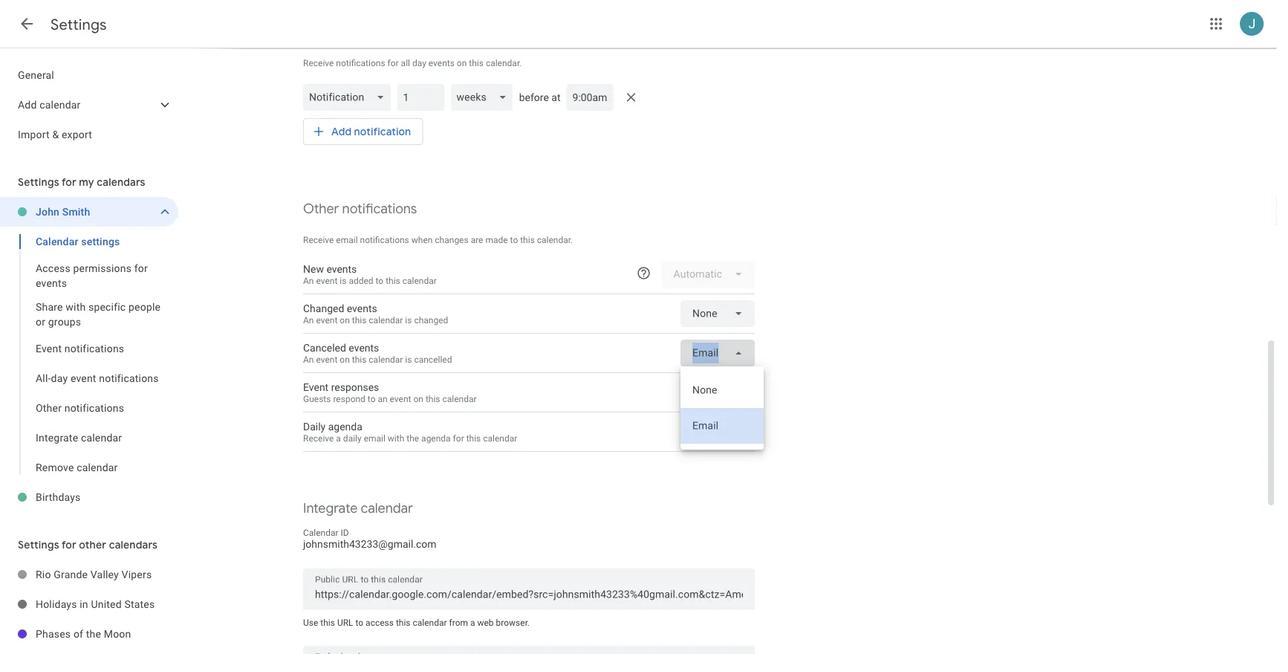 Task type: describe. For each thing, give the bounding box(es) containing it.
birthdays tree item
[[0, 482, 178, 512]]

the inside "tree item"
[[86, 628, 101, 640]]

notification
[[354, 125, 411, 138]]

group containing calendar settings
[[0, 227, 178, 482]]

calendar for calendar settings
[[36, 235, 79, 248]]

an for changed events
[[303, 315, 314, 325]]

holidays in united states
[[36, 598, 155, 610]]

with inside daily agenda receive a daily email with the agenda for this calendar
[[388, 433, 405, 443]]

add notification
[[332, 125, 411, 138]]

share
[[36, 301, 63, 313]]

johnsmith43233@gmail.com
[[303, 538, 437, 551]]

events right all
[[429, 58, 455, 68]]

receive email notifications when changes are made to this calendar.
[[303, 235, 573, 245]]

from
[[449, 617, 468, 628]]

1 vertical spatial a
[[471, 617, 475, 628]]

access
[[366, 617, 394, 628]]

changed
[[414, 315, 449, 325]]

before at
[[519, 91, 561, 103]]

receive for receive notifications for all day events on this calendar.
[[303, 58, 334, 68]]

calendar id johnsmith43233@gmail.com
[[303, 528, 437, 551]]

integrate inside group
[[36, 432, 78, 444]]

use this url to access this calendar from a web browser.
[[303, 617, 530, 628]]

vipers
[[122, 568, 152, 581]]

Time of day text field
[[573, 90, 608, 105]]

all-
[[36, 372, 51, 384]]

phases of the moon link
[[36, 619, 178, 649]]

on right all
[[457, 58, 467, 68]]

phases of the moon
[[36, 628, 131, 640]]

receive inside daily agenda receive a daily email with the agenda for this calendar
[[303, 433, 334, 443]]

0 horizontal spatial agenda
[[328, 421, 363, 433]]

calendar settings
[[36, 235, 120, 248]]

holidays in united states tree item
[[0, 590, 178, 619]]

other
[[79, 538, 106, 552]]

notifications down all-day event notifications
[[64, 402, 124, 414]]

united
[[91, 598, 122, 610]]

event inside event responses guests respond to an event on this calendar
[[390, 393, 412, 404]]

in
[[80, 598, 88, 610]]

settings for my calendars tree
[[0, 197, 178, 512]]

general
[[18, 69, 54, 81]]

browser.
[[496, 617, 530, 628]]

this inside daily agenda receive a daily email with the agenda for this calendar
[[467, 433, 481, 443]]

rio
[[36, 568, 51, 581]]

notifications up when
[[342, 200, 417, 217]]

integrate calendar inside group
[[36, 432, 122, 444]]

receive notifications for all day events on this calendar.
[[303, 58, 522, 68]]

rio grande valley vipers
[[36, 568, 152, 581]]

of
[[74, 628, 83, 640]]

people
[[129, 301, 161, 313]]

calendar inside canceled events an event on this calendar is cancelled
[[369, 354, 403, 364]]

birthdays link
[[36, 482, 178, 512]]

groups
[[48, 316, 81, 328]]

valley
[[91, 568, 119, 581]]

access
[[36, 262, 71, 274]]

an
[[378, 393, 388, 404]]

id
[[341, 528, 349, 538]]

other inside settings for my calendars tree
[[36, 402, 62, 414]]

export
[[62, 128, 92, 141]]

event responses guests respond to an event on this calendar
[[303, 381, 477, 404]]

web
[[478, 617, 494, 628]]

at
[[552, 91, 561, 103]]

event for canceled
[[316, 354, 338, 364]]

1 horizontal spatial other
[[303, 200, 339, 217]]

&
[[52, 128, 59, 141]]

notifications left all
[[336, 58, 386, 68]]

rio grande valley vipers tree item
[[0, 560, 178, 590]]

daily agenda receive a daily email with the agenda for this calendar
[[303, 421, 518, 443]]

my
[[79, 175, 94, 189]]

settings for my calendars
[[18, 175, 145, 189]]

2 option from the top
[[681, 408, 764, 444]]

on inside canceled events an event on this calendar is cancelled
[[340, 354, 350, 364]]

event for changed
[[316, 315, 338, 325]]

this inside changed events an event on this calendar is changed
[[352, 315, 367, 325]]

daily
[[343, 433, 362, 443]]

calendar inside event responses guests respond to an event on this calendar
[[443, 393, 477, 404]]

settings
[[81, 235, 120, 248]]

settings for settings for my calendars
[[18, 175, 59, 189]]

all-day event notifications
[[36, 372, 159, 384]]

notifications up new events an event is added to this calendar
[[360, 235, 409, 245]]

share with specific people or groups
[[36, 301, 161, 328]]

for inside the access permissions for events
[[134, 262, 148, 274]]

grande
[[54, 568, 88, 581]]

1 option from the top
[[681, 372, 764, 408]]

added
[[349, 275, 374, 286]]

to inside new events an event is added to this calendar
[[376, 275, 384, 286]]

specific
[[88, 301, 126, 313]]

states
[[124, 598, 155, 610]]

is for canceled events
[[405, 354, 412, 364]]

john smith tree item
[[0, 197, 178, 227]]

an event on this calendar is cancelled list box
[[681, 367, 764, 450]]

a inside daily agenda receive a daily email with the agenda for this calendar
[[336, 433, 341, 443]]

on inside event responses guests respond to an event on this calendar
[[414, 393, 424, 404]]

calendar inside new events an event is added to this calendar
[[403, 275, 437, 286]]

daily
[[303, 421, 326, 433]]

settings heading
[[51, 15, 107, 34]]

1 vertical spatial integrate
[[303, 500, 358, 517]]

url
[[337, 617, 354, 628]]

settings for settings for other calendars
[[18, 538, 59, 552]]

event for new
[[316, 275, 338, 286]]

import & export
[[18, 128, 92, 141]]



Task type: locate. For each thing, give the bounding box(es) containing it.
add inside button
[[332, 125, 352, 138]]

notifications up all-day event notifications
[[65, 342, 124, 355]]

event down event notifications
[[71, 372, 96, 384]]

tree
[[0, 60, 178, 149]]

changed
[[303, 302, 344, 315]]

0 vertical spatial add
[[18, 99, 37, 111]]

settings up john
[[18, 175, 59, 189]]

event inside new events an event is added to this calendar
[[316, 275, 338, 286]]

1 horizontal spatial a
[[471, 617, 475, 628]]

integrate calendar up remove calendar
[[36, 432, 122, 444]]

0 horizontal spatial with
[[66, 301, 86, 313]]

responses
[[331, 381, 379, 393]]

1 horizontal spatial agenda
[[422, 433, 451, 443]]

on up responses on the bottom of the page
[[340, 354, 350, 364]]

settings for other calendars
[[18, 538, 158, 552]]

calendar
[[36, 235, 79, 248], [303, 528, 339, 538]]

0 vertical spatial other notifications
[[303, 200, 417, 217]]

moon
[[104, 628, 131, 640]]

calendar up the access
[[36, 235, 79, 248]]

calendar left id
[[303, 528, 339, 538]]

option
[[681, 372, 764, 408], [681, 408, 764, 444]]

2 receive from the top
[[303, 235, 334, 245]]

notifications
[[336, 58, 386, 68], [342, 200, 417, 217], [360, 235, 409, 245], [65, 342, 124, 355], [99, 372, 159, 384], [64, 402, 124, 414]]

0 vertical spatial integrate calendar
[[36, 432, 122, 444]]

new
[[303, 263, 324, 275]]

event inside settings for my calendars tree
[[36, 342, 62, 355]]

1 horizontal spatial email
[[364, 433, 386, 443]]

other down all- at the bottom left
[[36, 402, 62, 414]]

add for add calendar
[[18, 99, 37, 111]]

0 vertical spatial is
[[340, 275, 347, 286]]

the right of
[[86, 628, 101, 640]]

other notifications
[[303, 200, 417, 217], [36, 402, 124, 414]]

0 vertical spatial calendar.
[[486, 58, 522, 68]]

events down changed events an event on this calendar is changed
[[349, 342, 379, 354]]

the inside daily agenda receive a daily email with the agenda for this calendar
[[407, 433, 419, 443]]

for
[[388, 58, 399, 68], [62, 175, 76, 189], [134, 262, 148, 274], [453, 433, 464, 443], [62, 538, 76, 552]]

to right added
[[376, 275, 384, 286]]

1 vertical spatial event
[[303, 381, 329, 393]]

settings for settings
[[51, 15, 107, 34]]

receive
[[303, 58, 334, 68], [303, 235, 334, 245], [303, 433, 334, 443]]

add
[[18, 99, 37, 111], [332, 125, 352, 138]]

remove calendar
[[36, 461, 118, 474]]

a left web
[[471, 617, 475, 628]]

to
[[510, 235, 518, 245], [376, 275, 384, 286], [368, 393, 376, 404], [356, 617, 364, 628]]

other
[[303, 200, 339, 217], [36, 402, 62, 414]]

rio grande valley vipers link
[[36, 560, 178, 590]]

1 vertical spatial calendar.
[[537, 235, 573, 245]]

canceled
[[303, 342, 346, 354]]

1 horizontal spatial event
[[303, 381, 329, 393]]

with
[[66, 301, 86, 313], [388, 433, 405, 443]]

with inside share with specific people or groups
[[66, 301, 86, 313]]

calendar inside the calendar id johnsmith43233@gmail.com
[[303, 528, 339, 538]]

1 an from the top
[[303, 275, 314, 286]]

agenda down respond on the bottom of the page
[[328, 421, 363, 433]]

events inside canceled events an event on this calendar is cancelled
[[349, 342, 379, 354]]

access permissions for events
[[36, 262, 148, 289]]

events down the access
[[36, 277, 67, 289]]

calendars up vipers
[[109, 538, 158, 552]]

cancelled
[[414, 354, 452, 364]]

other notifications inside settings for my calendars tree
[[36, 402, 124, 414]]

1 receive from the top
[[303, 58, 334, 68]]

1 horizontal spatial add
[[332, 125, 352, 138]]

on
[[457, 58, 467, 68], [340, 315, 350, 325], [340, 354, 350, 364], [414, 393, 424, 404]]

permissions
[[73, 262, 132, 274]]

event inside changed events an event on this calendar is changed
[[316, 315, 338, 325]]

all
[[401, 58, 410, 68]]

changed events an event on this calendar is changed
[[303, 302, 449, 325]]

event inside event responses guests respond to an event on this calendar
[[303, 381, 329, 393]]

calendar. up 1 week before at 9am element
[[486, 58, 522, 68]]

calendars for settings for my calendars
[[97, 175, 145, 189]]

calendar inside changed events an event on this calendar is changed
[[369, 315, 403, 325]]

is left cancelled
[[405, 354, 412, 364]]

this inside new events an event is added to this calendar
[[386, 275, 401, 286]]

events inside new events an event is added to this calendar
[[327, 263, 357, 275]]

1 vertical spatial receive
[[303, 235, 334, 245]]

calendar.
[[486, 58, 522, 68], [537, 235, 573, 245]]

2 vertical spatial an
[[303, 354, 314, 364]]

or
[[36, 316, 45, 328]]

day inside settings for my calendars tree
[[51, 372, 68, 384]]

2 vertical spatial settings
[[18, 538, 59, 552]]

on inside changed events an event on this calendar is changed
[[340, 315, 350, 325]]

calendars
[[97, 175, 145, 189], [109, 538, 158, 552]]

an inside new events an event is added to this calendar
[[303, 275, 314, 286]]

email right daily
[[364, 433, 386, 443]]

event up the canceled
[[316, 315, 338, 325]]

0 horizontal spatial the
[[86, 628, 101, 640]]

calendars right my
[[97, 175, 145, 189]]

phases
[[36, 628, 71, 640]]

add up import
[[18, 99, 37, 111]]

1 vertical spatial calendars
[[109, 538, 158, 552]]

0 vertical spatial integrate
[[36, 432, 78, 444]]

0 vertical spatial the
[[407, 433, 419, 443]]

event up "changed"
[[316, 275, 338, 286]]

1 horizontal spatial day
[[413, 58, 427, 68]]

1 vertical spatial integrate calendar
[[303, 500, 413, 517]]

1 vertical spatial an
[[303, 315, 314, 325]]

calendar
[[40, 99, 81, 111], [403, 275, 437, 286], [369, 315, 403, 325], [369, 354, 403, 364], [443, 393, 477, 404], [81, 432, 122, 444], [483, 433, 518, 443], [77, 461, 118, 474], [361, 500, 413, 517], [413, 617, 447, 628]]

is inside canceled events an event on this calendar is cancelled
[[405, 354, 412, 364]]

1 vertical spatial the
[[86, 628, 101, 640]]

add for add notification
[[332, 125, 352, 138]]

0 vertical spatial day
[[413, 58, 427, 68]]

this
[[469, 58, 484, 68], [521, 235, 535, 245], [386, 275, 401, 286], [352, 315, 367, 325], [352, 354, 367, 364], [426, 393, 441, 404], [467, 433, 481, 443], [321, 617, 335, 628], [396, 617, 411, 628]]

1 horizontal spatial integrate
[[303, 500, 358, 517]]

phases of the moon tree item
[[0, 619, 178, 649]]

an inside canceled events an event on this calendar is cancelled
[[303, 354, 314, 364]]

1 vertical spatial day
[[51, 372, 68, 384]]

0 horizontal spatial other notifications
[[36, 402, 124, 414]]

2 an from the top
[[303, 315, 314, 325]]

new events an event is added to this calendar
[[303, 263, 437, 286]]

integrate calendar up id
[[303, 500, 413, 517]]

a left daily
[[336, 433, 341, 443]]

is left changed
[[405, 315, 412, 325]]

0 vertical spatial calendars
[[97, 175, 145, 189]]

0 vertical spatial an
[[303, 275, 314, 286]]

birthdays
[[36, 491, 81, 503]]

tree containing general
[[0, 60, 178, 149]]

1 week before at 9am element
[[303, 81, 755, 114]]

0 horizontal spatial email
[[336, 235, 358, 245]]

events for canceled events
[[349, 342, 379, 354]]

calendar inside daily agenda receive a daily email with the agenda for this calendar
[[483, 433, 518, 443]]

1 vertical spatial add
[[332, 125, 352, 138]]

use
[[303, 617, 318, 628]]

to inside event responses guests respond to an event on this calendar
[[368, 393, 376, 404]]

changes
[[435, 235, 469, 245]]

the down event responses guests respond to an event on this calendar
[[407, 433, 419, 443]]

3 an from the top
[[303, 354, 314, 364]]

1 horizontal spatial the
[[407, 433, 419, 443]]

notifications down event notifications
[[99, 372, 159, 384]]

1 vertical spatial email
[[364, 433, 386, 443]]

0 vertical spatial receive
[[303, 58, 334, 68]]

0 horizontal spatial a
[[336, 433, 341, 443]]

agenda down event responses guests respond to an event on this calendar
[[422, 433, 451, 443]]

with right daily
[[388, 433, 405, 443]]

calendars for settings for other calendars
[[109, 538, 158, 552]]

event right an
[[390, 393, 412, 404]]

0 vertical spatial event
[[36, 342, 62, 355]]

john smith
[[36, 206, 90, 218]]

1 horizontal spatial calendar.
[[537, 235, 573, 245]]

holidays
[[36, 598, 77, 610]]

0 horizontal spatial day
[[51, 372, 68, 384]]

other notifications up new events an event is added to this calendar
[[303, 200, 417, 217]]

event down or
[[36, 342, 62, 355]]

for inside daily agenda receive a daily email with the agenda for this calendar
[[453, 433, 464, 443]]

0 vertical spatial other
[[303, 200, 339, 217]]

an for new events
[[303, 275, 314, 286]]

1 vertical spatial is
[[405, 315, 412, 325]]

event left respond on the bottom of the page
[[303, 381, 329, 393]]

0 vertical spatial with
[[66, 301, 86, 313]]

0 vertical spatial calendar
[[36, 235, 79, 248]]

is inside changed events an event on this calendar is changed
[[405, 315, 412, 325]]

1 horizontal spatial with
[[388, 433, 405, 443]]

an up the canceled
[[303, 315, 314, 325]]

email up new events an event is added to this calendar
[[336, 235, 358, 245]]

integrate up id
[[303, 500, 358, 517]]

Weeks in advance for notification number field
[[403, 84, 439, 111]]

holidays in united states link
[[36, 590, 178, 619]]

other notifications down all-day event notifications
[[36, 402, 124, 414]]

other up new
[[303, 200, 339, 217]]

1 vertical spatial other
[[36, 402, 62, 414]]

guests
[[303, 393, 331, 404]]

0 horizontal spatial calendar.
[[486, 58, 522, 68]]

event inside canceled events an event on this calendar is cancelled
[[316, 354, 338, 364]]

remove
[[36, 461, 74, 474]]

None text field
[[315, 584, 743, 605]]

calendar for calendar id johnsmith43233@gmail.com
[[303, 528, 339, 538]]

event
[[36, 342, 62, 355], [303, 381, 329, 393]]

event inside settings for my calendars tree
[[71, 372, 96, 384]]

settings up rio
[[18, 538, 59, 552]]

add calendar
[[18, 99, 81, 111]]

an inside changed events an event on this calendar is changed
[[303, 315, 314, 325]]

to right url
[[356, 617, 364, 628]]

events down added
[[347, 302, 377, 315]]

with up "groups"
[[66, 301, 86, 313]]

integrate up remove
[[36, 432, 78, 444]]

email
[[336, 235, 358, 245], [364, 433, 386, 443]]

a
[[336, 433, 341, 443], [471, 617, 475, 628]]

group
[[0, 227, 178, 482]]

0 horizontal spatial add
[[18, 99, 37, 111]]

an up guests
[[303, 354, 314, 364]]

calendar inside group
[[36, 235, 79, 248]]

is for changed events
[[405, 315, 412, 325]]

1 vertical spatial settings
[[18, 175, 59, 189]]

1 horizontal spatial other notifications
[[303, 200, 417, 217]]

an up "changed"
[[303, 275, 314, 286]]

add left notification
[[332, 125, 352, 138]]

to right made
[[510, 235, 518, 245]]

0 horizontal spatial event
[[36, 342, 62, 355]]

to left an
[[368, 393, 376, 404]]

1 vertical spatial calendar
[[303, 528, 339, 538]]

on up daily agenda receive a daily email with the agenda for this calendar
[[414, 393, 424, 404]]

0 horizontal spatial integrate calendar
[[36, 432, 122, 444]]

canceled events an event on this calendar is cancelled
[[303, 342, 452, 364]]

1 vertical spatial other notifications
[[36, 402, 124, 414]]

settings right go back image
[[51, 15, 107, 34]]

0 vertical spatial a
[[336, 433, 341, 443]]

is
[[340, 275, 347, 286], [405, 315, 412, 325], [405, 354, 412, 364]]

0 vertical spatial email
[[336, 235, 358, 245]]

event notifications
[[36, 342, 124, 355]]

are
[[471, 235, 484, 245]]

day down event notifications
[[51, 372, 68, 384]]

is inside new events an event is added to this calendar
[[340, 275, 347, 286]]

events inside changed events an event on this calendar is changed
[[347, 302, 377, 315]]

integrate
[[36, 432, 78, 444], [303, 500, 358, 517]]

events inside the access permissions for events
[[36, 277, 67, 289]]

events right new
[[327, 263, 357, 275]]

event for event notifications
[[36, 342, 62, 355]]

2 vertical spatial is
[[405, 354, 412, 364]]

receive for receive email notifications when changes are made to this calendar.
[[303, 235, 334, 245]]

events for new events
[[327, 263, 357, 275]]

event up responses on the bottom of the page
[[316, 354, 338, 364]]

add notification button
[[303, 114, 423, 149]]

calendar. right made
[[537, 235, 573, 245]]

0 horizontal spatial other
[[36, 402, 62, 414]]

0 vertical spatial settings
[[51, 15, 107, 34]]

import
[[18, 128, 50, 141]]

respond
[[333, 393, 366, 404]]

on up the canceled
[[340, 315, 350, 325]]

2 vertical spatial receive
[[303, 433, 334, 443]]

before
[[519, 91, 549, 103]]

1 horizontal spatial calendar
[[303, 528, 339, 538]]

day right all
[[413, 58, 427, 68]]

this inside event responses guests respond to an event on this calendar
[[426, 393, 441, 404]]

settings for other calendars tree
[[0, 560, 178, 649]]

0 horizontal spatial calendar
[[36, 235, 79, 248]]

1 horizontal spatial integrate calendar
[[303, 500, 413, 517]]

0 horizontal spatial integrate
[[36, 432, 78, 444]]

john
[[36, 206, 60, 218]]

go back image
[[18, 15, 36, 33]]

an for canceled events
[[303, 354, 314, 364]]

is left added
[[340, 275, 347, 286]]

events for changed events
[[347, 302, 377, 315]]

agenda
[[328, 421, 363, 433], [422, 433, 451, 443]]

integrate calendar
[[36, 432, 122, 444], [303, 500, 413, 517]]

this inside canceled events an event on this calendar is cancelled
[[352, 354, 367, 364]]

1 vertical spatial with
[[388, 433, 405, 443]]

events
[[429, 58, 455, 68], [327, 263, 357, 275], [36, 277, 67, 289], [347, 302, 377, 315], [349, 342, 379, 354]]

when
[[412, 235, 433, 245]]

made
[[486, 235, 508, 245]]

3 receive from the top
[[303, 433, 334, 443]]

settings
[[51, 15, 107, 34], [18, 175, 59, 189], [18, 538, 59, 552]]

smith
[[62, 206, 90, 218]]

event for event responses guests respond to an event on this calendar
[[303, 381, 329, 393]]

email inside daily agenda receive a daily email with the agenda for this calendar
[[364, 433, 386, 443]]

None field
[[303, 84, 397, 111], [451, 84, 519, 111], [681, 300, 755, 327], [681, 340, 755, 367], [303, 84, 397, 111], [451, 84, 519, 111], [681, 300, 755, 327], [681, 340, 755, 367]]



Task type: vqa. For each thing, say whether or not it's contained in the screenshot.
event inside New events An event is added to this calendar
yes



